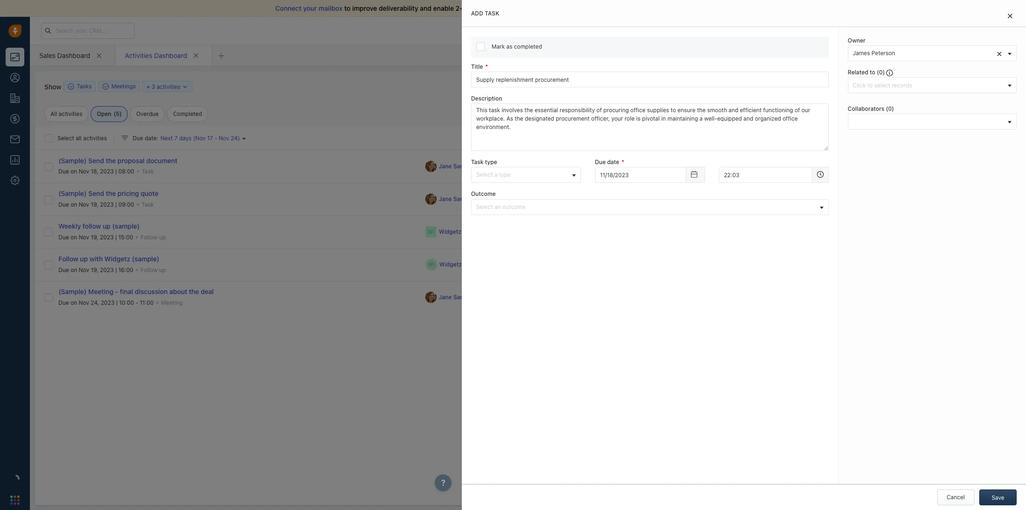 Task type: describe. For each thing, give the bounding box(es) containing it.
1 horizontal spatial -
[[136, 299, 138, 306]]

due on nov 19, 2023 | 15:00
[[58, 234, 133, 241]]

none search field inside the × tab panel
[[851, 117, 1005, 127]]

add task inside the × tab panel
[[471, 10, 499, 17]]

mark inside the × tab panel
[[492, 43, 505, 50]]

2023 for proposal
[[100, 168, 114, 175]]

5
[[116, 110, 120, 117]]

Title text field
[[471, 72, 829, 87]]

pricing
[[118, 190, 139, 197]]

mailbox
[[319, 4, 343, 12]]

task inside button
[[583, 83, 594, 90]]

17 nov
[[735, 166, 755, 174]]

widgetz.io for follow up with widgetz (sample)
[[439, 261, 468, 268]]

activities for all
[[83, 135, 107, 142]]

jane sampleton (sample) link for (sample) send the pricing quote
[[439, 195, 508, 203]]

way
[[463, 4, 475, 12]]

date
[[607, 159, 619, 166]]

quote
[[141, 190, 158, 197]]

save button
[[979, 489, 1017, 505]]

08:00
[[118, 168, 134, 175]]

19, for up
[[91, 266, 98, 273]]

weekly
[[58, 222, 81, 230]]

7
[[174, 135, 178, 142]]

due on nov 19, 2023 | 09:00
[[58, 201, 134, 208]]

none text field inside the × tab panel
[[719, 167, 812, 183]]

select all activities
[[58, 135, 107, 142]]

dashboard for activities dashboard
[[154, 51, 187, 59]]

0 vertical spatial to
[[344, 4, 351, 12]]

select for select all activities
[[58, 135, 74, 142]]

widgetz.io (sample) link for weekly follow up (sample)
[[439, 228, 494, 236]]

explore plans
[[850, 27, 886, 34]]

0 right configure
[[879, 69, 883, 76]]

overdue
[[136, 110, 159, 117]]

(sample) send the proposal document
[[58, 157, 177, 165]]

-- text field
[[595, 167, 686, 183]]

(sample) send the proposal document link
[[58, 157, 177, 165]]

(sample) meeting - final discussion about the deal link
[[58, 288, 214, 296]]

view
[[661, 113, 674, 120]]

jane for (sample) send the proposal document
[[439, 163, 452, 170]]

(sample) for (sample) send the pricing quote
[[58, 190, 87, 197]]

follow up with widgetz (sample) link
[[58, 255, 159, 263]]

due inside the × tab panel
[[595, 159, 606, 166]]

email
[[501, 4, 517, 12]]

all activities
[[50, 110, 82, 117]]

24,
[[91, 299, 99, 306]]

(sample) for (sample) send the proposal document
[[58, 157, 87, 165]]

you
[[838, 399, 848, 406]]

Start typing the details about the task… text field
[[471, 103, 829, 151]]

1 horizontal spatial calendar
[[815, 119, 839, 126]]

select an outcome
[[476, 203, 526, 210]]

open
[[97, 110, 111, 117]]

outcome
[[471, 190, 496, 197]]

×
[[997, 48, 1002, 58]]

explore
[[850, 27, 870, 34]]

1 0 link from the left
[[952, 486, 957, 494]]

+ 3 activities
[[146, 83, 180, 90]]

15:00
[[118, 234, 133, 241]]

follow
[[83, 222, 101, 230]]

tasks
[[77, 83, 92, 90]]

follow for follow up with widgetz (sample)
[[141, 266, 158, 273]]

Search your CRM... text field
[[41, 23, 135, 39]]

10:00
[[119, 299, 134, 306]]

up right follow
[[103, 222, 111, 230]]

due on nov 24, 2023 | 10:00 - 11:00
[[58, 299, 154, 306]]

james
[[853, 50, 870, 57]]

weekly follow up (sample) link
[[58, 222, 140, 230]]

owner
[[848, 37, 866, 44]]

cancel button
[[937, 489, 975, 505]]

| for (sample)
[[115, 234, 117, 241]]

0 horizontal spatial calendar
[[746, 96, 773, 104]]

teams
[[813, 132, 830, 139]]

a
[[494, 171, 498, 178]]

0 horizontal spatial type
[[485, 159, 497, 166]]

1 horizontal spatial 17
[[735, 166, 742, 174]]

collaborators
[[848, 105, 884, 112]]

show
[[44, 83, 61, 90]]

due date:
[[133, 135, 158, 142]]

3 sampleton from the top
[[453, 294, 482, 301]]

completed
[[514, 43, 542, 50]]

configure widgets button
[[837, 71, 905, 82]]

date:
[[145, 135, 158, 142]]

of
[[493, 4, 499, 12]]

more
[[682, 83, 695, 90]]

19, for send
[[91, 201, 98, 208]]

2-
[[456, 4, 463, 12]]

+1 for document
[[515, 163, 521, 170]]

due on nov 18, 2023 | 08:00
[[58, 168, 134, 175]]

2 0 link from the left
[[991, 486, 995, 494]]

+ 3 activities link
[[146, 82, 189, 91]]

on for (sample) meeting - final discussion about the deal
[[71, 299, 77, 306]]

jane sampleton (sample) for (sample) send the proposal document
[[439, 163, 508, 170]]

due date
[[595, 159, 619, 166]]

activities dashboard
[[125, 51, 187, 59]]

task for document
[[142, 168, 154, 175]]

sampleton for (sample) send the pricing quote
[[453, 196, 482, 203]]

widgetz.io for weekly follow up (sample)
[[439, 228, 468, 235]]

task for quote
[[142, 201, 154, 208]]

mark complete button for (sample) send the pricing quote
[[632, 191, 690, 207]]

meetings
[[111, 83, 136, 90]]

complete for (sample) send the proposal document
[[661, 163, 686, 170]]

task inside the × tab panel
[[471, 159, 484, 166]]

sales
[[39, 51, 56, 59]]

completed
[[173, 110, 202, 117]]

up left with at the left of page
[[80, 255, 88, 263]]

add task inside button
[[571, 83, 594, 90]]

× dialog
[[462, 0, 1026, 510]]

on for follow up with widgetz (sample)
[[71, 266, 77, 273]]

next
[[161, 135, 173, 142]]

3 jane sampleton (sample) link from the top
[[439, 293, 508, 301]]

1 vertical spatial follow
[[58, 255, 78, 263]]

send email image
[[934, 27, 940, 35]]

| for pricing
[[115, 201, 117, 208]]

select an outcome button
[[471, 199, 829, 215]]

select for select a type
[[476, 171, 493, 178]]

improve
[[352, 4, 377, 12]]

connect for connect your mailbox to improve deliverability and enable 2-way sync of email conversations.
[[275, 4, 301, 12]]

freshworks switcher image
[[10, 495, 20, 505]]

task inside the × tab panel
[[485, 10, 499, 17]]

deal
[[201, 288, 214, 296]]

description
[[471, 95, 502, 102]]

select a type
[[476, 171, 511, 178]]

2023 for final
[[101, 299, 115, 306]]

jane for (sample) send the pricing quote
[[439, 196, 452, 203]]

mark complete for quote
[[646, 195, 686, 202]]

goals
[[697, 113, 712, 120]]

activities
[[125, 51, 152, 59]]

activities for 3
[[157, 83, 180, 90]]

add meeting button
[[617, 79, 672, 94]]

| for widgetz
[[115, 266, 117, 273]]

connect your mailbox to improve deliverability and enable 2-way sync of email conversations.
[[275, 4, 564, 12]]

mark complete button for (sample) send the proposal document
[[632, 158, 690, 174]]

to inside the × tab panel
[[870, 69, 875, 76]]

2023 for (sample)
[[100, 234, 114, 241]]

widgetz.io (sample) for follow up with widgetz (sample)
[[439, 261, 494, 268]]

enable
[[433, 4, 454, 12]]

meeting
[[645, 83, 667, 90]]

connect for connect video conferencing + calendar
[[732, 119, 755, 126]]

select a type button
[[471, 167, 581, 183]]

2 vertical spatial the
[[189, 288, 199, 296]]

1 horizontal spatial +
[[810, 119, 814, 126]]

james peterson
[[853, 50, 895, 57]]

explore plans link
[[844, 25, 891, 36]]

cancel
[[947, 494, 965, 501]]

discussion
[[135, 288, 168, 296]]

widgetz
[[104, 255, 130, 263]]



Task type: vqa. For each thing, say whether or not it's contained in the screenshot.
Connect
yes



Task type: locate. For each thing, give the bounding box(es) containing it.
None search field
[[851, 117, 1005, 127]]

(sample) for (sample) meeting - final discussion about the deal
[[58, 288, 87, 296]]

2 vertical spatial jane sampleton (sample)
[[439, 294, 508, 301]]

deliverability
[[379, 4, 418, 12]]

2023 down the follow up with widgetz (sample)
[[100, 266, 114, 273]]

1 vertical spatial widgetz.io (sample) link
[[439, 261, 494, 269]]

complete down -- text field at right top
[[661, 195, 686, 202]]

- left final
[[115, 288, 118, 296]]

1 vertical spatial -
[[115, 288, 118, 296]]

mark for quote
[[646, 195, 659, 202]]

0 horizontal spatial connect
[[275, 4, 301, 12]]

1 vertical spatial (sample)
[[58, 190, 87, 197]]

task
[[471, 159, 484, 166], [142, 168, 154, 175], [142, 201, 154, 208]]

1 vertical spatial 19,
[[91, 234, 98, 241]]

1 vertical spatial mark complete
[[646, 195, 686, 202]]

0 vertical spatial mark
[[492, 43, 505, 50]]

None text field
[[719, 167, 812, 183]]

task down quote
[[142, 201, 154, 208]]

1 horizontal spatial dashboard
[[154, 51, 187, 59]]

1 vertical spatial +1
[[515, 195, 521, 202]]

collaborators ( 0 )
[[848, 105, 894, 112]]

(sample) send the pricing quote link
[[58, 190, 158, 197]]

mark complete button down -- text field at right top
[[632, 191, 690, 207]]

activities inside button
[[157, 83, 180, 90]]

mark complete down -- text field at right top
[[646, 195, 686, 202]]

view activity goals
[[661, 113, 712, 120]]

2 vertical spatial activities
[[83, 135, 107, 142]]

0 link up the save
[[991, 486, 995, 494]]

0 left save button on the bottom right of the page
[[952, 486, 957, 494]]

add inside the × tab panel
[[471, 10, 483, 17]]

send up due on nov 18, 2023 | 08:00
[[88, 157, 104, 165]]

type up "select a type"
[[485, 159, 497, 166]]

activities right 3
[[157, 83, 180, 90]]

down image
[[182, 83, 189, 90]]

the for proposal
[[106, 157, 116, 165]]

0 vertical spatial jane
[[439, 163, 452, 170]]

on left '24,'
[[71, 299, 77, 306]]

on for (sample) send the pricing quote
[[71, 201, 77, 208]]

| left 15:00
[[115, 234, 117, 241]]

+ up the microsoft teams
[[810, 119, 814, 126]]

2 vertical spatial mark
[[646, 195, 659, 202]]

(sample) down the "due on nov 19, 2023 | 16:00"
[[58, 288, 87, 296]]

2 sampleton from the top
[[453, 196, 482, 203]]

select left the all
[[58, 135, 74, 142]]

to right mailbox
[[344, 4, 351, 12]]

widgetz.io (sample) for weekly follow up (sample)
[[439, 228, 494, 235]]

1 vertical spatial jane sampleton (sample) link
[[439, 195, 508, 203]]

jane sampleton (sample) for (sample) send the pricing quote
[[439, 196, 508, 203]]

1 vertical spatial jane
[[439, 196, 452, 203]]

0 vertical spatial -
[[215, 135, 217, 142]]

dashboard for sales dashboard
[[57, 51, 90, 59]]

1 vertical spatial add task
[[571, 83, 594, 90]]

+ inside button
[[146, 83, 150, 90]]

follow right 15:00
[[141, 234, 158, 241]]

0 vertical spatial widgetz.io (sample)
[[439, 228, 494, 235]]

1 vertical spatial to
[[870, 69, 875, 76]]

1 horizontal spatial to
[[870, 69, 875, 76]]

1 vertical spatial complete
[[661, 195, 686, 202]]

(sample) down the all
[[58, 157, 87, 165]]

(sample)
[[58, 157, 87, 165], [58, 190, 87, 197], [58, 288, 87, 296]]

conversations.
[[519, 4, 564, 12]]

the up due on nov 18, 2023 | 08:00
[[106, 157, 116, 165]]

2 vertical spatial jane sampleton (sample) link
[[439, 293, 508, 301]]

0 vertical spatial follow up
[[141, 234, 166, 241]]

widgetz.io (sample)
[[439, 228, 494, 235], [439, 261, 494, 268]]

1 vertical spatial task
[[583, 83, 594, 90]]

+ left 3
[[146, 83, 150, 90]]

19,
[[91, 201, 98, 208], [91, 234, 98, 241], [91, 266, 98, 273]]

1 sampleton from the top
[[453, 163, 482, 170]]

microsoft teams
[[786, 132, 830, 139]]

dashboard up + 3 activities button
[[154, 51, 187, 59]]

(sample) up due on nov 19, 2023 | 09:00
[[58, 190, 87, 197]]

send for proposal
[[88, 157, 104, 165]]

microsoft teams button
[[772, 130, 835, 141]]

0 horizontal spatial -
[[115, 288, 118, 296]]

1 send from the top
[[88, 157, 104, 165]]

- left 11:00
[[136, 299, 138, 306]]

1 19, from the top
[[91, 201, 98, 208]]

1 vertical spatial select
[[476, 171, 493, 178]]

3
[[152, 83, 155, 90]]

2023 down (sample) send the pricing quote
[[100, 201, 114, 208]]

0 vertical spatial widgetz.io (sample) link
[[439, 228, 494, 236]]

0 vertical spatial jane sampleton (sample) link
[[439, 162, 508, 170]]

0 vertical spatial complete
[[661, 163, 686, 170]]

1 horizontal spatial type
[[499, 171, 511, 178]]

due for weekly follow up (sample)
[[58, 234, 69, 241]]

the left deal at the left bottom
[[189, 288, 199, 296]]

19, down follow
[[91, 234, 98, 241]]

up up discussion
[[159, 266, 166, 273]]

-
[[215, 135, 217, 142], [115, 288, 118, 296], [136, 299, 138, 306]]

mark down the "start typing the details about the task…" text box
[[646, 163, 659, 170]]

0 vertical spatial meeting
[[88, 288, 113, 296]]

+
[[146, 83, 150, 90], [810, 119, 814, 126]]

2 19, from the top
[[91, 234, 98, 241]]

the
[[106, 157, 116, 165], [106, 190, 116, 197], [189, 288, 199, 296]]

0 vertical spatial task
[[485, 10, 499, 17]]

calendar right my
[[746, 96, 773, 104]]

2 horizontal spatial -
[[215, 135, 217, 142]]

the left pricing
[[106, 190, 116, 197]]

related
[[848, 69, 868, 76]]

2 vertical spatial (sample)
[[58, 288, 87, 296]]

proposal
[[118, 157, 145, 165]]

follow
[[141, 234, 158, 241], [58, 255, 78, 263], [141, 266, 158, 273]]

any
[[879, 399, 888, 406]]

(sample) meeting - final discussion about the deal
[[58, 288, 214, 296]]

follow up right 15:00
[[141, 234, 166, 241]]

activities right the all
[[83, 135, 107, 142]]

add inside button
[[571, 83, 581, 90]]

about
[[169, 288, 187, 296]]

select left the a
[[476, 171, 493, 178]]

type inside button
[[499, 171, 511, 178]]

2023 right '24,'
[[101, 299, 115, 306]]

1 vertical spatial follow up
[[141, 266, 166, 273]]

up right 15:00
[[159, 234, 166, 241]]

due for (sample) send the proposal document
[[58, 168, 69, 175]]

1 horizontal spatial meeting
[[161, 299, 183, 306]]

task up "select a type"
[[471, 159, 484, 166]]

3 jane from the top
[[439, 294, 452, 301]]

0 up the save
[[991, 486, 995, 494]]

0 vertical spatial sampleton
[[453, 163, 482, 170]]

meeting down about on the bottom
[[161, 299, 183, 306]]

2 on from the top
[[71, 201, 77, 208]]

video
[[757, 119, 772, 126]]

2023 for pricing
[[100, 201, 114, 208]]

1 vertical spatial +
[[810, 119, 814, 126]]

2 +1 from the top
[[515, 195, 521, 202]]

sampleton for (sample) send the proposal document
[[453, 163, 482, 170]]

mark left as
[[492, 43, 505, 50]]

all
[[50, 110, 57, 117]]

0 vertical spatial 19,
[[91, 201, 98, 208]]

0 vertical spatial +
[[146, 83, 150, 90]]

your
[[303, 4, 317, 12]]

on up weekly
[[71, 201, 77, 208]]

1 vertical spatial mark
[[646, 163, 659, 170]]

add for 'add meeting' button
[[633, 83, 644, 90]]

1 jane from the top
[[439, 163, 452, 170]]

on for (sample) send the proposal document
[[71, 168, 77, 175]]

follow up with widgetz (sample)
[[58, 255, 159, 263]]

add task button
[[554, 79, 599, 94]]

0 vertical spatial follow
[[141, 234, 158, 241]]

to right related on the right top
[[870, 69, 875, 76]]

1 vertical spatial meeting
[[161, 299, 183, 306]]

1 vertical spatial activities
[[59, 110, 82, 117]]

mark complete
[[646, 163, 686, 170], [646, 195, 686, 202]]

mark complete button
[[632, 158, 690, 174], [632, 191, 690, 207]]

1 vertical spatial calendar
[[815, 119, 839, 126]]

0 horizontal spatial 17
[[207, 135, 213, 142]]

select for select an outcome
[[476, 203, 493, 210]]

0 horizontal spatial to
[[344, 4, 351, 12]]

links.
[[890, 399, 903, 406]]

1 jane sampleton (sample) from the top
[[439, 163, 508, 170]]

2 mark complete from the top
[[646, 195, 686, 202]]

calendar
[[746, 96, 773, 104], [815, 119, 839, 126]]

my
[[735, 96, 744, 104]]

09:00
[[118, 201, 134, 208]]

2 send from the top
[[88, 190, 104, 197]]

| left 09:00
[[115, 201, 117, 208]]

1 +1 from the top
[[515, 163, 521, 170]]

11:00
[[140, 299, 154, 306]]

complete
[[661, 163, 686, 170], [661, 195, 686, 202]]

configure widgets
[[851, 73, 899, 80]]

| for proposal
[[115, 168, 117, 175]]

activity
[[676, 113, 696, 120]]

1 dashboard from the left
[[57, 51, 90, 59]]

Click to select records search field
[[851, 81, 1005, 90]]

2 vertical spatial follow
[[141, 266, 158, 273]]

| left '10:00'
[[116, 299, 118, 306]]

activities right all
[[59, 110, 82, 117]]

0 right "collaborators"
[[888, 105, 892, 112]]

0 vertical spatial the
[[106, 157, 116, 165]]

0 vertical spatial 17
[[207, 135, 213, 142]]

0 horizontal spatial 0 link
[[952, 486, 957, 494]]

2 vertical spatial -
[[136, 299, 138, 306]]

plans
[[871, 27, 886, 34]]

jane
[[439, 163, 452, 170], [439, 196, 452, 203], [439, 294, 452, 301]]

1 horizontal spatial add
[[571, 83, 581, 90]]

on left '18,'
[[71, 168, 77, 175]]

2023
[[100, 168, 114, 175], [100, 201, 114, 208], [100, 234, 114, 241], [100, 266, 114, 273], [101, 299, 115, 306]]

0 horizontal spatial activities
[[59, 110, 82, 117]]

due for (sample) send the pricing quote
[[58, 201, 69, 208]]

1 horizontal spatial connect
[[732, 119, 755, 126]]

- left 24
[[215, 135, 217, 142]]

connect your mailbox link
[[275, 4, 344, 12]]

have
[[865, 399, 877, 406]]

my calendar
[[735, 96, 773, 104]]

19, down with at the left of page
[[91, 266, 98, 273]]

0 vertical spatial calendar
[[746, 96, 773, 104]]

1 horizontal spatial 0 link
[[991, 486, 995, 494]]

conferencing
[[773, 119, 809, 126]]

document
[[146, 157, 177, 165]]

0 vertical spatial mark complete button
[[632, 158, 690, 174]]

send up due on nov 19, 2023 | 09:00
[[88, 190, 104, 197]]

connect left the your
[[275, 4, 301, 12]]

1 horizontal spatial activities
[[83, 135, 107, 142]]

| left the '08:00'
[[115, 168, 117, 175]]

nov
[[195, 135, 206, 142], [219, 135, 229, 142], [743, 166, 755, 174], [79, 168, 89, 175], [79, 201, 89, 208], [79, 234, 89, 241], [79, 266, 89, 273], [79, 299, 89, 306]]

type right the a
[[499, 171, 511, 178]]

follow up discussion
[[141, 266, 158, 273]]

widgetz.io (sample) link for follow up with widgetz (sample)
[[439, 261, 494, 269]]

0 vertical spatial type
[[485, 159, 497, 166]]

4 on from the top
[[71, 266, 77, 273]]

| for final
[[116, 299, 118, 306]]

related to ( 0 )
[[848, 69, 887, 76]]

0 vertical spatial +1
[[515, 163, 521, 170]]

task type
[[471, 159, 497, 166]]

1 vertical spatial jane sampleton (sample)
[[439, 196, 508, 203]]

0 vertical spatial connect
[[275, 4, 301, 12]]

2 horizontal spatial activities
[[157, 83, 180, 90]]

follow up for follow up with widgetz (sample)
[[141, 266, 166, 273]]

1 vertical spatial send
[[88, 190, 104, 197]]

2 horizontal spatial add
[[633, 83, 644, 90]]

3 on from the top
[[71, 234, 77, 241]]

1 vertical spatial 17
[[735, 166, 742, 174]]

× tab panel
[[462, 0, 1026, 510]]

2 vertical spatial jane
[[439, 294, 452, 301]]

2023 for widgetz
[[100, 266, 114, 273]]

close image
[[1008, 13, 1013, 19]]

1 mark complete from the top
[[646, 163, 686, 170]]

follow left with at the left of page
[[58, 255, 78, 263]]

19, down (sample) send the pricing quote
[[91, 201, 98, 208]]

view activity goals link
[[652, 112, 712, 120]]

1 vertical spatial the
[[106, 190, 116, 197]]

0 vertical spatial activities
[[157, 83, 180, 90]]

2 jane sampleton (sample) link from the top
[[439, 195, 508, 203]]

1 vertical spatial mark complete button
[[632, 191, 690, 207]]

0 horizontal spatial +
[[146, 83, 150, 90]]

3 (sample) from the top
[[58, 288, 87, 296]]

0 vertical spatial task
[[471, 159, 484, 166]]

1 jane sampleton (sample) link from the top
[[439, 162, 508, 170]]

don't
[[850, 399, 863, 406]]

2 vertical spatial sampleton
[[453, 294, 482, 301]]

2 dashboard from the left
[[154, 51, 187, 59]]

mark as completed
[[492, 43, 542, 50]]

19, for follow
[[91, 234, 98, 241]]

select inside button
[[476, 171, 493, 178]]

1 mark complete button from the top
[[632, 158, 690, 174]]

0 horizontal spatial add task
[[471, 10, 499, 17]]

+1
[[515, 163, 521, 170], [515, 195, 521, 202]]

+ 3 activities button
[[142, 81, 193, 92]]

1 complete from the top
[[661, 163, 686, 170]]

open ( 5 )
[[97, 110, 122, 117]]

24
[[231, 135, 238, 142]]

mark
[[492, 43, 505, 50], [646, 163, 659, 170], [646, 195, 659, 202]]

select
[[58, 135, 74, 142], [476, 171, 493, 178], [476, 203, 493, 210]]

on down "follow up with widgetz (sample)" link
[[71, 266, 77, 273]]

0 vertical spatial add task
[[471, 10, 499, 17]]

0 vertical spatial mark complete
[[646, 163, 686, 170]]

on for weekly follow up (sample)
[[71, 234, 77, 241]]

16:00
[[118, 266, 133, 273]]

on down weekly
[[71, 234, 77, 241]]

select down outcome
[[476, 203, 493, 210]]

to
[[344, 4, 351, 12], [870, 69, 875, 76]]

follow up up discussion
[[141, 266, 166, 273]]

meeting up 'due on nov 24, 2023 | 10:00 - 11:00'
[[88, 288, 113, 296]]

2 mark complete button from the top
[[632, 191, 690, 207]]

jane sampleton (sample)
[[439, 163, 508, 170], [439, 196, 508, 203], [439, 294, 508, 301]]

17
[[207, 135, 213, 142], [735, 166, 742, 174]]

you don't have any links.
[[838, 399, 903, 406]]

mark down -- text field at right top
[[646, 195, 659, 202]]

2 (sample) from the top
[[58, 190, 87, 197]]

on
[[71, 168, 77, 175], [71, 201, 77, 208], [71, 234, 77, 241], [71, 266, 77, 273], [71, 299, 77, 306]]

5 on from the top
[[71, 299, 77, 306]]

due for (sample) meeting - final discussion about the deal
[[58, 299, 69, 306]]

0 vertical spatial select
[[58, 135, 74, 142]]

1 vertical spatial sampleton
[[453, 196, 482, 203]]

due for follow up with widgetz (sample)
[[58, 266, 69, 273]]

dashboard right sales
[[57, 51, 90, 59]]

0 left cancel
[[914, 486, 919, 494]]

+1 right task type on the left top of page
[[515, 163, 521, 170]]

0 horizontal spatial meeting
[[88, 288, 113, 296]]

3 19, from the top
[[91, 266, 98, 273]]

0 link
[[952, 486, 957, 494], [991, 486, 995, 494]]

2023 right '18,'
[[100, 168, 114, 175]]

2 vertical spatial select
[[476, 203, 493, 210]]

1 vertical spatial widgetz.io (sample)
[[439, 261, 494, 268]]

0 vertical spatial jane sampleton (sample)
[[439, 163, 508, 170]]

complete for (sample) send the pricing quote
[[661, 195, 686, 202]]

mark complete button down the "start typing the details about the task…" text box
[[632, 158, 690, 174]]

0 vertical spatial send
[[88, 157, 104, 165]]

(sample) send the pricing quote
[[58, 190, 158, 197]]

task down document
[[142, 168, 154, 175]]

2023 down weekly follow up (sample) link on the left top
[[100, 234, 114, 241]]

calendar up teams
[[815, 119, 839, 126]]

sampleton
[[453, 163, 482, 170], [453, 196, 482, 203], [453, 294, 482, 301]]

1 horizontal spatial task
[[583, 83, 594, 90]]

add meeting
[[633, 83, 667, 90]]

select inside button
[[476, 203, 493, 210]]

+1 for quote
[[515, 195, 521, 202]]

with
[[90, 255, 103, 263]]

0 vertical spatial widgetz.io
[[439, 228, 468, 235]]

0 link left save button on the bottom right of the page
[[952, 486, 957, 494]]

0 horizontal spatial dashboard
[[57, 51, 90, 59]]

1 vertical spatial type
[[499, 171, 511, 178]]

mark complete for document
[[646, 163, 686, 170]]

jane sampleton (sample) link
[[439, 162, 508, 170], [439, 195, 508, 203], [439, 293, 508, 301]]

2 jane sampleton (sample) from the top
[[439, 196, 508, 203]]

the for pricing
[[106, 190, 116, 197]]

add inside button
[[633, 83, 644, 90]]

+1 up outcome
[[515, 195, 521, 202]]

next 7 days ( nov 17 - nov 24 )
[[161, 135, 240, 142]]

jane sampleton (sample) link for (sample) send the proposal document
[[439, 162, 508, 170]]

1 on from the top
[[71, 168, 77, 175]]

complete down the "start typing the details about the task…" text box
[[661, 163, 686, 170]]

follow for weekly follow up (sample)
[[141, 234, 158, 241]]

0 vertical spatial (sample)
[[58, 157, 87, 165]]

follow up for weekly follow up (sample)
[[141, 234, 166, 241]]

connect left video
[[732, 119, 755, 126]]

2 jane from the top
[[439, 196, 452, 203]]

connect video conferencing + calendar
[[732, 119, 839, 126]]

| left 16:00
[[115, 266, 117, 273]]

mark complete down the "start typing the details about the task…" text box
[[646, 163, 686, 170]]

send for pricing
[[88, 190, 104, 197]]

1 (sample) from the top
[[58, 157, 87, 165]]

1 vertical spatial task
[[142, 168, 154, 175]]

0 horizontal spatial task
[[485, 10, 499, 17]]

meeting
[[88, 288, 113, 296], [161, 299, 183, 306]]

2 vertical spatial 19,
[[91, 266, 98, 273]]

3 jane sampleton (sample) from the top
[[439, 294, 508, 301]]

add for add task button
[[571, 83, 581, 90]]

mark for document
[[646, 163, 659, 170]]

2 complete from the top
[[661, 195, 686, 202]]



